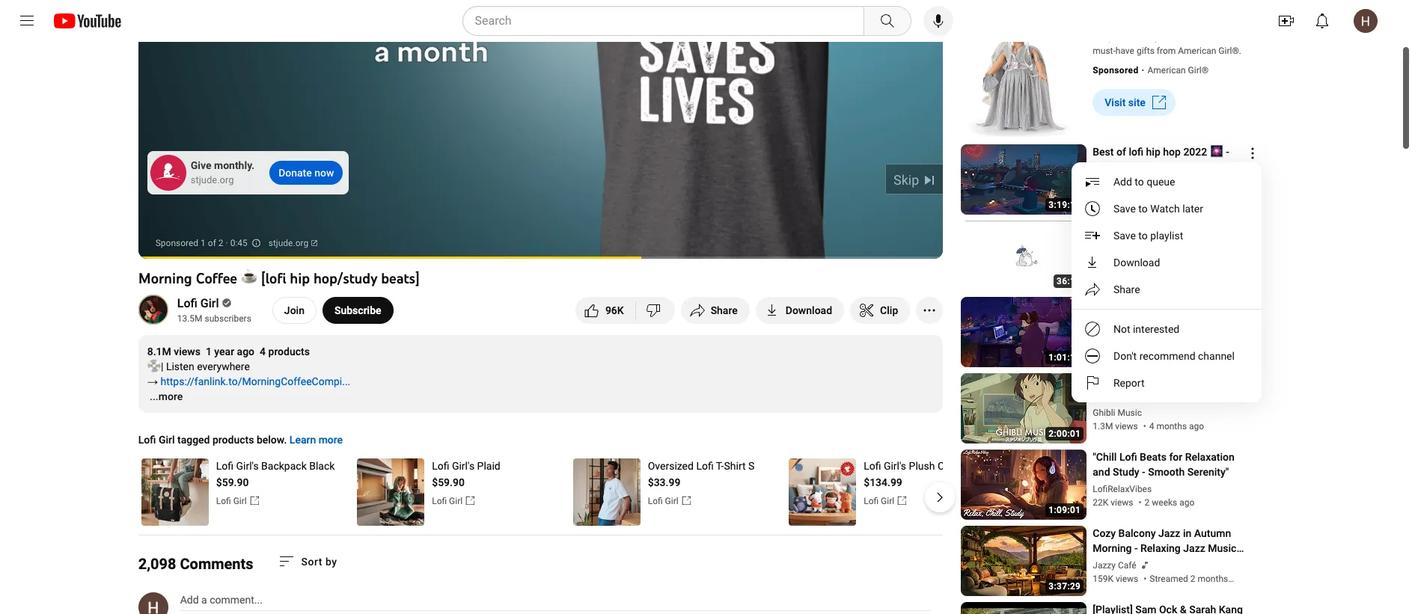 Task type: describe. For each thing, give the bounding box(es) containing it.
everywhere
[[197, 361, 250, 373]]

hop
[[1163, 146, 1181, 158]]

1:01:14 link
[[961, 297, 1087, 369]]

1 for 1 a.m study session 📚 [lofi hip hop/chill beats]
[[1093, 299, 1099, 311]]

share button
[[681, 297, 750, 324]]

ago for 2 weeks ago
[[1180, 498, 1195, 508]]

listen
[[166, 361, 194, 373]]

now
[[314, 167, 334, 179]]

22k views
[[1093, 498, 1133, 508]]

2 hours, 1 second element
[[1049, 429, 1081, 440]]

interested
[[1133, 324, 1180, 336]]

add for add to queue
[[1114, 176, 1132, 188]]

3:37:29 link
[[961, 526, 1087, 598]]

months for study,
[[1156, 422, 1187, 432]]

music inside cozy balcony jazz in autumn morning - relaxing jazz music instrumental for relaxation and chill
[[1208, 543, 1237, 555]]

years
[[1159, 345, 1181, 356]]

best
[[1093, 146, 1114, 158]]

study inside 1 a.m study session 📚 [lofi hip hop/chill beats]
[[1123, 299, 1150, 311]]

1:09:01
[[1049, 505, 1081, 516]]

lofi down lofi girl's backpack black $59.90
[[216, 496, 231, 507]]

Search text field
[[475, 11, 860, 31]]

2,098
[[138, 555, 176, 573]]

visit
[[1105, 97, 1126, 109]]

views for 153k views
[[1116, 254, 1138, 264]]

lofi inside heading
[[138, 434, 156, 446]]

ago for 1 year ago
[[237, 346, 255, 358]]

healing,
[[1093, 405, 1131, 417]]

a.m
[[1101, 299, 1120, 311]]

views for 9.4m views
[[1115, 193, 1138, 203]]

girl left tagged
[[159, 434, 175, 446]]

153k
[[1093, 254, 1114, 264]]

/
[[278, 235, 283, 246]]

☕️
[[241, 269, 257, 287]]

i love wave to earth.🌀🎧
[[1093, 223, 1213, 235]]

add to queue option
[[1072, 169, 1262, 196]]

159k views
[[1093, 574, 1138, 585]]

sponsored for sponsored 1 of 2 · 0:45
[[155, 238, 198, 248]]

report
[[1114, 377, 1145, 389]]

subscribers
[[205, 314, 251, 324]]

4 for 4 months ago
[[1149, 422, 1154, 432]]

save to watch later option
[[1072, 196, 1262, 223]]

give
[[191, 159, 211, 171]]

2 hours of ghibli music 🌍 relaxing background music for healing, study, work, sleep ghibli studio
[[1093, 375, 1241, 432]]

girl down the lofi girl's plaid $59.90
[[449, 496, 463, 507]]

- inside cozy balcony jazz in autumn morning - relaxing jazz music instrumental for relaxation and chill
[[1135, 543, 1138, 555]]

smooth
[[1148, 466, 1185, 478]]

heading containing lofi girl tagged products below.
[[138, 433, 343, 448]]

donate now
[[278, 167, 334, 179]]

- for 🎆
[[1226, 146, 1229, 158]]

4 months ago
[[1149, 422, 1204, 432]]

of inside best of lofi hip hop 2022 🎆 - beats to relax/study to
[[1117, 146, 1126, 158]]

of
[[1132, 375, 1143, 387]]

donate now link
[[270, 161, 343, 185]]

8.1m
[[147, 346, 171, 358]]

american girl®
[[1148, 65, 1209, 76]]

best of lofi hip hop 2022 🎆 - beats to relax/study to by lofi girl 9,463,478 views 10 months ago 3 hours, 19 minutes element
[[1093, 145, 1244, 175]]

relaxation inside '"chill lofi beats for relaxation and study - smooth serenity"'
[[1185, 452, 1235, 464]]

sort by button
[[277, 553, 337, 571]]

download inside option
[[1114, 257, 1160, 269]]

morning inside cozy balcony jazz in autumn morning - relaxing jazz music instrumental for relaxation and chill
[[1093, 543, 1132, 555]]

3:19:11
[[1049, 200, 1081, 211]]

9.4m
[[1093, 193, 1113, 203]]

sponsored for sponsored
[[1093, 65, 1139, 76]]

comment...
[[210, 594, 263, 606]]

save for save to watch later
[[1114, 203, 1136, 215]]

jazzy café
[[1093, 561, 1137, 571]]

- for study
[[1142, 466, 1146, 478]]

hours
[[1101, 375, 1130, 387]]

·
[[226, 238, 228, 248]]

cozy balcony jazz in autumn morning - relaxing jazz music instrumental for relaxation and chill
[[1093, 528, 1242, 585]]

ago for 10 months ago
[[1194, 193, 1209, 203]]

learn
[[289, 434, 316, 446]]

subscribe
[[334, 305, 381, 317]]

lofi girl link
[[177, 296, 220, 312]]

lofi down $134.99
[[864, 496, 879, 507]]

4 products
[[260, 346, 310, 358]]

kora୨ৎㅤ
[[1093, 240, 1128, 251]]

Subscribe text field
[[334, 305, 381, 317]]

site
[[1128, 97, 1146, 109]]

views for 22k views
[[1111, 498, 1133, 508]]

streamed 2 months ago
[[1093, 574, 1228, 598]]

ago inside streamed 2 months ago
[[1093, 588, 1108, 598]]

1:01:14
[[1049, 353, 1081, 363]]

comments
[[180, 555, 253, 573]]

9 6 k
[[605, 305, 624, 317]]

stjude.org link
[[268, 234, 318, 253]]

lofi girl down lofi girl's backpack black $59.90
[[216, 496, 247, 507]]

share inside option
[[1114, 284, 1140, 296]]

chill
[[1093, 573, 1113, 585]]

3 hours, 37 minutes, 29 seconds element
[[1049, 582, 1081, 592]]

lofi up 101m
[[1093, 332, 1108, 342]]

add for add a comment...
[[180, 594, 199, 606]]

2 vertical spatial ghibli
[[1093, 420, 1120, 432]]

4 for 4 products
[[260, 346, 266, 358]]

months for to
[[1162, 193, 1192, 203]]

beats
[[1093, 161, 1119, 173]]

cozy
[[1093, 528, 1116, 540]]

views for 1.3m views
[[1115, 422, 1138, 432]]

0:45
[[230, 238, 248, 248]]

1 a.m study session 📚 [lofi hip hop/chill beats]
[[1093, 299, 1243, 326]]

1.3m views
[[1093, 422, 1138, 432]]

girl up 9.4m views
[[1110, 179, 1123, 190]]

and inside '"chill lofi beats for relaxation and study - smooth serenity"'
[[1093, 466, 1110, 478]]

coffee
[[196, 269, 237, 287]]

2 inside 2 hours of ghibli music 🌍 relaxing background music for healing, study, work, sleep ghibli studio
[[1093, 375, 1099, 387]]

add a comment...
[[180, 594, 263, 606]]

study,
[[1134, 405, 1162, 417]]

holiday
[[1131, 32, 1159, 43]]

Add a comment... text field
[[180, 594, 263, 606]]

girl's for backpack
[[236, 460, 259, 472]]

views for 101m views
[[1118, 345, 1141, 356]]

download inside button
[[786, 305, 832, 317]]

music up studio
[[1118, 408, 1142, 419]]

autumn
[[1194, 528, 1231, 540]]

1 for 1 year ago
[[206, 346, 212, 358]]

lofi up 13.5m
[[177, 296, 197, 311]]

for inside 2 hours of ghibli music 🌍 relaxing background music for healing, study, work, sleep ghibli studio
[[1225, 390, 1241, 402]]

report option
[[1072, 370, 1262, 397]]

🌍
[[1206, 375, 1220, 387]]

save to playlist option
[[1072, 223, 1262, 249]]

$134.99
[[864, 477, 902, 489]]

save to playlist
[[1114, 230, 1184, 242]]

music up sleep
[[1194, 390, 1223, 402]]

1 inside youtube video player element
[[201, 238, 206, 248]]

girl's for plaid
[[452, 460, 475, 472]]

must-
[[1093, 46, 1116, 56]]

sort by
[[301, 556, 337, 568]]

8.1m views
[[147, 346, 201, 358]]

lofi girl up 101m
[[1093, 332, 1123, 342]]

weeks
[[1152, 498, 1177, 508]]

gifts
[[1137, 46, 1155, 56]]

views for 159k views
[[1116, 574, 1138, 585]]

[playlist] sam ock & sarah kang songs with new york city by 반고흐가 되고싶어 playlist 1,419,479 views 6 months ago 2 hours, 16 minutes element
[[1093, 603, 1244, 614]]

save for save to playlist
[[1114, 230, 1136, 242]]

in for autumn
[[1183, 528, 1192, 540]]

lofi girl's backpack black $59.90
[[216, 460, 335, 489]]

earth.🌀🎧
[[1159, 223, 1213, 235]]

lofi inside lofi girl's backpack black $59.90
[[216, 460, 233, 472]]

study inside '"chill lofi beats for relaxation and study - smooth serenity"'
[[1113, 466, 1139, 478]]

1:14
[[257, 235, 276, 246]]

queue
[[1147, 176, 1176, 188]]

playlist
[[1151, 230, 1184, 242]]

lofi girl's plaid $59.90
[[432, 460, 500, 489]]

0 vertical spatial beats]
[[381, 269, 420, 287]]

lofi inside '"chill lofi beats for relaxation and study - smooth serenity"'
[[1119, 452, 1137, 464]]

lofi girl tagged products below. learn more
[[138, 434, 343, 446]]

1 vertical spatial american
[[1148, 65, 1186, 76]]

subscribe button
[[323, 297, 393, 324]]

views for 8.1m views
[[174, 346, 201, 358]]

cozy balcony jazz in autumn morning - relaxing jazz music instrumental for relaxation and chill by jazzy café 159,375 views streamed 2 months ago 3 hours, 37 minutes element
[[1093, 526, 1244, 585]]

Visit site text field
[[1105, 97, 1146, 109]]

give monthly. stjude.org
[[191, 159, 255, 186]]

join
[[284, 305, 305, 317]]

i love wave to earth.🌀🎧 by kora୨ৎㅤ 153,071 views 1 month ago 36 minutes element
[[1093, 221, 1244, 236]]

sleep
[[1193, 405, 1219, 417]]

relaxing inside cozy balcony jazz in autumn morning - relaxing jazz music instrumental for relaxation and chill
[[1141, 543, 1181, 555]]

in for wonder
[[1161, 32, 1169, 43]]

153k views
[[1093, 254, 1138, 264]]

13.5m
[[177, 314, 202, 324]]

2022
[[1183, 146, 1207, 158]]

collection
[[938, 460, 984, 472]]

$33.99
[[648, 477, 681, 489]]



Task type: locate. For each thing, give the bounding box(es) containing it.
year
[[214, 346, 234, 358]]

101m
[[1093, 345, 1116, 356]]

visit site button
[[1093, 89, 1176, 116]]

ghibli up 1.3m
[[1093, 408, 1115, 419]]

1 hour, 9 minutes, 1 second element
[[1049, 505, 1081, 516]]

1 vertical spatial add
[[180, 594, 199, 606]]

sort
[[301, 556, 322, 568]]

2 vertical spatial months
[[1198, 574, 1228, 585]]

skip
[[894, 172, 919, 188]]

of inside youtube video player element
[[208, 238, 216, 248]]

1 inside 1 a.m study session 📚 [lofi hip hop/chill beats]
[[1093, 299, 1099, 311]]

products
[[268, 346, 310, 358], [213, 434, 254, 446]]

36:16
[[1057, 276, 1081, 287]]

0 horizontal spatial products
[[213, 434, 254, 446]]

lofi inside the lofi girl's plaid $59.90
[[432, 460, 449, 472]]

lofi left tagged
[[138, 434, 156, 446]]

ago down sleep
[[1189, 422, 1204, 432]]

lofi left plaid on the left bottom of the page
[[432, 460, 449, 472]]

autoplay is on image
[[720, 236, 747, 246]]

1 left ·
[[201, 238, 206, 248]]

1 horizontal spatial 4
[[1149, 422, 1154, 432]]

girl's up $134.99
[[884, 460, 906, 472]]

study
[[1123, 299, 1150, 311], [1113, 466, 1139, 478]]

have
[[1116, 46, 1134, 56]]

36:16 link
[[961, 221, 1087, 293]]

0 horizontal spatial sponsored
[[155, 238, 198, 248]]

and down autumn
[[1225, 558, 1242, 570]]

[lofi right 📚
[[1208, 299, 1226, 311]]

1 horizontal spatial and
[[1225, 558, 1242, 570]]

of left lofi
[[1117, 146, 1126, 158]]

add to queue
[[1114, 176, 1176, 188]]

4 down study,
[[1149, 422, 1154, 432]]

t-
[[716, 460, 724, 472]]

by
[[325, 556, 337, 568]]

beats
[[1140, 452, 1167, 464]]

lofi inside oversized lofi t-shirt s $33.99
[[696, 460, 714, 472]]

relaxation up serenity"
[[1185, 452, 1235, 464]]

avatar image image
[[1354, 9, 1378, 33]]

my ad center image
[[251, 233, 261, 254]]

views down kora୨ৎㅤ
[[1116, 254, 1138, 264]]

and inside cozy balcony jazz in autumn morning - relaxing jazz music instrumental for relaxation and chill
[[1225, 558, 1242, 570]]

1 vertical spatial stjude.org
[[268, 238, 308, 248]]

1 horizontal spatial hip
[[1146, 146, 1161, 158]]

0 horizontal spatial morning
[[138, 269, 192, 287]]

1 year ago
[[206, 346, 255, 358]]

1 horizontal spatial girl's
[[452, 460, 475, 472]]

0 vertical spatial products
[[268, 346, 310, 358]]

relaxing inside 2 hours of ghibli music 🌍 relaxing background music for healing, study, work, sleep ghibli studio
[[1093, 390, 1133, 402]]

music left 🌍
[[1175, 375, 1204, 387]]

...more button
[[149, 389, 183, 404]]

0 horizontal spatial $59.90
[[216, 477, 249, 489]]

heading
[[138, 433, 343, 448]]

month
[[1157, 254, 1183, 264]]

4 up https://fanlink.to/morningcoffeecompi...
[[260, 346, 266, 358]]

lofi down the lofi girl's plaid $59.90
[[432, 496, 447, 507]]

girl's inside the lofi girl's plush collection $134.99
[[884, 460, 906, 472]]

2 inside youtube video player element
[[218, 238, 223, 248]]

$59.90 inside lofi girl's backpack black $59.90
[[216, 477, 249, 489]]

1 horizontal spatial sponsored
[[1093, 65, 1139, 76]]

of left ·
[[208, 238, 216, 248]]

american
[[1178, 46, 1216, 56], [1148, 65, 1186, 76]]

0 horizontal spatial share
[[711, 305, 738, 317]]

don't recommend channel option
[[1072, 343, 1262, 370]]

lofi girl down $134.99
[[864, 496, 894, 507]]

lofi left t-
[[696, 460, 714, 472]]

views up listen
[[174, 346, 201, 358]]

1 horizontal spatial in
[[1183, 528, 1192, 540]]

ghibli
[[1146, 375, 1173, 387], [1093, 408, 1115, 419], [1093, 420, 1120, 432]]

views down the café
[[1116, 574, 1138, 585]]

ago for 1 month ago
[[1185, 254, 1200, 264]]

1 girl's from the left
[[236, 460, 259, 472]]

morning up lofi girl link at the left
[[138, 269, 192, 287]]

0 horizontal spatial stjude.org
[[191, 174, 234, 186]]

0 vertical spatial hip
[[1146, 146, 1161, 158]]

jazz down autumn
[[1183, 543, 1205, 555]]

1 vertical spatial study
[[1113, 466, 1139, 478]]

lofi up 9.4m
[[1093, 179, 1108, 190]]

relaxation inside cozy balcony jazz in autumn morning - relaxing jazz music instrumental for relaxation and chill
[[1173, 558, 1222, 570]]

0 vertical spatial sponsored
[[1093, 65, 1139, 76]]

1 vertical spatial for
[[1155, 558, 1170, 570]]

1 vertical spatial relaxing
[[1141, 543, 1181, 555]]

1 vertical spatial download
[[786, 305, 832, 317]]

skip button
[[885, 164, 943, 195]]

1 horizontal spatial morning
[[1093, 543, 1132, 555]]

backpack
[[261, 460, 307, 472]]

0 vertical spatial share
[[1114, 284, 1140, 296]]

for down the channel
[[1225, 390, 1241, 402]]

in
[[1161, 32, 1169, 43], [1183, 528, 1192, 540]]

2:00:01 link
[[961, 374, 1087, 446]]

36 minutes, 16 seconds element
[[1057, 276, 1081, 287]]

café
[[1118, 561, 1137, 571]]

ago right weeks
[[1180, 498, 1195, 508]]

i
[[1093, 223, 1096, 235]]

lofi girl
[[1093, 179, 1123, 190], [177, 296, 219, 311], [1093, 332, 1123, 342], [216, 496, 247, 507], [432, 496, 463, 507], [648, 496, 679, 507], [864, 496, 894, 507]]

lofi right "chill
[[1119, 452, 1137, 464]]

2 right streamed in the right of the page
[[1190, 574, 1196, 585]]

0 horizontal spatial -
[[1135, 543, 1138, 555]]

1 vertical spatial hip
[[290, 269, 310, 287]]

0 vertical spatial [lofi
[[261, 269, 286, 287]]

1 vertical spatial save
[[1114, 230, 1136, 242]]

0 vertical spatial of
[[1117, 146, 1126, 158]]

1 horizontal spatial products
[[268, 346, 310, 358]]

2 left the hours
[[1093, 375, 1099, 387]]

2 horizontal spatial hip
[[1228, 299, 1243, 311]]

0 horizontal spatial and
[[1093, 466, 1110, 478]]

stjude.org inside "give monthly. stjude.org"
[[191, 174, 234, 186]]

1 horizontal spatial for
[[1225, 390, 1241, 402]]

0 vertical spatial download
[[1114, 257, 1160, 269]]

american down wonder
[[1178, 46, 1216, 56]]

wonder
[[1171, 32, 1200, 43]]

clip
[[880, 305, 898, 317]]

months inside streamed 2 months ago
[[1198, 574, 1228, 585]]

later
[[1183, 203, 1204, 215]]

2 left weeks
[[1145, 498, 1150, 508]]

0 vertical spatial -
[[1226, 146, 1229, 158]]

3 hours, 19 minutes, 11 seconds element
[[1049, 200, 1081, 211]]

1 left month
[[1150, 254, 1155, 264]]

a
[[201, 594, 207, 606]]

american down from
[[1148, 65, 1186, 76]]

for inside cozy balcony jazz in autumn morning - relaxing jazz music instrumental for relaxation and chill
[[1155, 558, 1170, 570]]

1 vertical spatial relaxation
[[1173, 558, 1222, 570]]

hip up relax/study
[[1146, 146, 1161, 158]]

plush
[[909, 460, 935, 472]]

[lofi
[[261, 269, 286, 287], [1208, 299, 1226, 311]]

0 vertical spatial relaxation
[[1185, 452, 1235, 464]]

in up from
[[1161, 32, 1169, 43]]

0 vertical spatial american
[[1178, 46, 1216, 56]]

list box containing add to queue
[[1072, 163, 1262, 403]]

download down save to playlist
[[1114, 257, 1160, 269]]

lofi girl down the lofi girl's plaid $59.90
[[432, 496, 463, 507]]

serenity"
[[1187, 466, 1229, 478]]

1 horizontal spatial add
[[1114, 176, 1132, 188]]

0 horizontal spatial for
[[1155, 558, 1170, 570]]

1 a.m study session 📚 [lofi hip hop/chill beats] by lofi girl 101,041,079 views 3 years ago 1 hour, 1 minute element
[[1093, 297, 1244, 327]]

1 left a.m on the right of the page
[[1093, 299, 1099, 311]]

save up wave
[[1114, 203, 1136, 215]]

1 vertical spatial beats]
[[1137, 314, 1166, 326]]

1 $59.90 from the left
[[216, 477, 249, 489]]

1 hour, 1 minute, 14 seconds element
[[1049, 353, 1081, 363]]

lofi inside the lofi girl's plush collection $134.99
[[864, 460, 881, 472]]

views
[[1115, 193, 1138, 203], [1116, 254, 1138, 264], [1118, 345, 1141, 356], [174, 346, 201, 358], [1115, 422, 1138, 432], [1111, 498, 1133, 508], [1116, 574, 1138, 585]]

tagged
[[177, 434, 210, 446]]

s
[[748, 460, 755, 472]]

download option
[[1072, 249, 1262, 276]]

0 vertical spatial and
[[1093, 466, 1110, 478]]

add up 9.4m views
[[1114, 176, 1132, 188]]

2 horizontal spatial -
[[1226, 146, 1229, 158]]

0 vertical spatial save
[[1114, 203, 1136, 215]]

1 vertical spatial jazz
[[1183, 543, 1205, 555]]

0 horizontal spatial hip
[[290, 269, 310, 287]]

0 vertical spatial morning
[[138, 269, 192, 287]]

views right 9.4m
[[1115, 193, 1138, 203]]

girl's inside lofi girl's backpack black $59.90
[[236, 460, 259, 472]]

Download text field
[[786, 305, 832, 317]]

$59.90 inside the lofi girl's plaid $59.90
[[432, 477, 465, 489]]

1 horizontal spatial of
[[1117, 146, 1126, 158]]

harlow noah image
[[138, 593, 168, 614]]

2 left ·
[[218, 238, 223, 248]]

save
[[1114, 203, 1136, 215], [1114, 230, 1136, 242]]

[lofi right ☕️
[[261, 269, 286, 287]]

products down join 'text box'
[[268, 346, 310, 358]]

of
[[1117, 146, 1126, 158], [208, 238, 216, 248]]

hip inside 1 a.m study session 📚 [lofi hip hop/chill beats]
[[1228, 299, 1243, 311]]

seek slider slider
[[147, 212, 934, 227]]

hop/study
[[314, 269, 377, 287]]

for up streamed in the right of the page
[[1155, 558, 1170, 570]]

sponsored left ·
[[155, 238, 198, 248]]

📚
[[1192, 299, 1206, 311]]

9.4m views
[[1093, 193, 1138, 203]]

1 horizontal spatial download
[[1114, 257, 1160, 269]]

Share text field
[[711, 305, 738, 317]]

10
[[1149, 193, 1159, 203]]

add left a
[[180, 594, 199, 606]]

ago for 4 months ago
[[1189, 422, 1204, 432]]

lofi girl down $33.99
[[648, 496, 679, 507]]

1 vertical spatial sponsored
[[155, 238, 198, 248]]

download
[[1114, 257, 1160, 269], [786, 305, 832, 317]]

1 vertical spatial -
[[1142, 466, 1146, 478]]

1 save from the top
[[1114, 203, 1136, 215]]

share up a.m on the right of the page
[[1114, 284, 1140, 296]]

best of lofi hip hop 2022 🎆 - beats to relax/study to
[[1093, 146, 1229, 173]]

0 vertical spatial stjude.org
[[191, 174, 234, 186]]

not interested option
[[1072, 316, 1262, 343]]

relaxation up streamed in the right of the page
[[1173, 558, 1222, 570]]

work,
[[1164, 405, 1191, 417]]

stjude.org
[[191, 174, 234, 186], [268, 238, 308, 248]]

- down 'beats'
[[1142, 466, 1146, 478]]

in inside cozy balcony jazz in autumn morning - relaxing jazz music instrumental for relaxation and chill
[[1183, 528, 1192, 540]]

girl's for plush
[[884, 460, 906, 472]]

1 vertical spatial ghibli
[[1093, 408, 1115, 419]]

1 horizontal spatial [lofi
[[1208, 299, 1226, 311]]

girl's left plaid on the left bottom of the page
[[452, 460, 475, 472]]

1 left year at the bottom left of the page
[[206, 346, 212, 358]]

lofi girl up 9.4m
[[1093, 179, 1123, 190]]

love
[[1098, 223, 1118, 235]]

hip
[[1146, 146, 1161, 158], [290, 269, 310, 287], [1228, 299, 1243, 311]]

save up '153k views'
[[1114, 230, 1136, 242]]

girl®.
[[1219, 46, 1242, 56]]

in left autumn
[[1183, 528, 1192, 540]]

0 vertical spatial in
[[1161, 32, 1169, 43]]

ghibli up background
[[1146, 375, 1173, 387]]

monthly.
[[214, 159, 255, 171]]

4
[[260, 346, 266, 358], [1149, 422, 1154, 432]]

1 vertical spatial 4
[[1149, 422, 1154, 432]]

youtube video player element
[[138, 0, 943, 259]]

1 horizontal spatial jazz
[[1183, 543, 1205, 555]]

views down not
[[1118, 345, 1141, 356]]

list box
[[1072, 163, 1262, 403]]

1 vertical spatial in
[[1183, 528, 1192, 540]]

2 save from the top
[[1114, 230, 1136, 242]]

ago down 159k
[[1093, 588, 1108, 598]]

1 horizontal spatial share
[[1114, 284, 1140, 296]]

music down autumn
[[1208, 543, 1237, 555]]

lofi
[[1093, 179, 1108, 190], [177, 296, 197, 311], [1093, 332, 1108, 342], [138, 434, 156, 446], [1119, 452, 1137, 464], [216, 460, 233, 472], [432, 460, 449, 472], [696, 460, 714, 472], [864, 460, 881, 472], [216, 496, 231, 507], [432, 496, 447, 507], [648, 496, 663, 507], [864, 496, 879, 507]]

2 hours of ghibli music 🌍 relaxing background music for healing, study, work, sleep ghibli studio by ghibli music 1,316,832 views 4 months ago 2 hours element
[[1093, 374, 1244, 432]]

ago for 3 years ago
[[1183, 345, 1198, 356]]

3
[[1152, 345, 1157, 356]]

oversized lofi t-shirt s $33.99
[[648, 460, 755, 489]]

0 vertical spatial for
[[1225, 390, 1241, 402]]

study right a.m on the right of the page
[[1123, 299, 1150, 311]]

0 horizontal spatial beats]
[[381, 269, 420, 287]]

2 vertical spatial -
[[1135, 543, 1138, 555]]

- right 🎆
[[1226, 146, 1229, 158]]

oversized
[[648, 460, 694, 472]]

- inside best of lofi hip hop 2022 🎆 - beats to relax/study to
[[1226, 146, 1229, 158]]

girl's down the lofi girl tagged products below. learn more
[[236, 460, 259, 472]]

girl's inside the lofi girl's plaid $59.90
[[452, 460, 475, 472]]

1 vertical spatial [lofi
[[1208, 299, 1226, 311]]

girl down $134.99
[[881, 496, 894, 507]]

views down lofirelaxvibes
[[1111, 498, 1133, 508]]

and down "chill
[[1093, 466, 1110, 478]]

beats] inside 1 a.m study session 📚 [lofi hip hop/chill beats]
[[1137, 314, 1166, 326]]

download button
[[756, 297, 844, 324]]

relaxing up healing,
[[1093, 390, 1133, 402]]

9
[[605, 305, 611, 317]]

[lofi inside 1 a.m study session 📚 [lofi hip hop/chill beats]
[[1208, 299, 1226, 311]]

0 vertical spatial relaxing
[[1093, 390, 1133, 402]]

girl up 13.5 million subscribers element
[[200, 296, 219, 311]]

None search field
[[435, 6, 914, 36]]

add inside option
[[1114, 176, 1132, 188]]

2:00
[[285, 235, 304, 246]]

1 for 1 month ago
[[1150, 254, 1155, 264]]

0 horizontal spatial of
[[208, 238, 216, 248]]

159k
[[1093, 574, 1114, 585]]

lofi girl up 13.5m
[[177, 296, 219, 311]]

jazz down 2 weeks ago
[[1158, 528, 1180, 540]]

💿|
[[147, 361, 163, 373]]

0 vertical spatial ghibli
[[1146, 375, 1173, 387]]

2 girl's from the left
[[452, 460, 475, 472]]

2 vertical spatial hip
[[1228, 299, 1243, 311]]

1 vertical spatial months
[[1156, 422, 1187, 432]]

more
[[319, 434, 343, 446]]

ago right month
[[1185, 254, 1200, 264]]

ago up earth.🌀🎧
[[1194, 193, 1209, 203]]

"chill lofi beats for relaxation and study - smooth serenity" by lofirelaxvibes 22,265 views 2 weeks ago 1 hour, 9 minutes element
[[1093, 450, 1244, 480]]

watch
[[1151, 203, 1180, 215]]

0 horizontal spatial [lofi
[[261, 269, 286, 287]]

relax/study
[[1133, 161, 1186, 173]]

0 horizontal spatial jazz
[[1158, 528, 1180, 540]]

music
[[1175, 375, 1204, 387], [1194, 390, 1223, 402], [1118, 408, 1142, 419], [1208, 543, 1237, 555]]

wave
[[1120, 223, 1144, 235]]

share option
[[1072, 276, 1262, 303]]

0 vertical spatial add
[[1114, 176, 1132, 188]]

13.5 million subscribers element
[[177, 312, 251, 326]]

2 $59.90 from the left
[[432, 477, 465, 489]]

1 vertical spatial share
[[711, 305, 738, 317]]

hip up join button
[[290, 269, 310, 287]]

sponsored inside youtube video player element
[[155, 238, 198, 248]]

girl down $33.99
[[665, 496, 679, 507]]

girl up 101m views
[[1110, 332, 1123, 342]]

0 vertical spatial study
[[1123, 299, 1150, 311]]

her
[[1116, 32, 1128, 43]]

1 horizontal spatial beats]
[[1137, 314, 1166, 326]]

relaxing down balcony
[[1141, 543, 1181, 555]]

lofirelaxvibes
[[1093, 484, 1152, 495]]

1 vertical spatial and
[[1225, 558, 1242, 570]]

1 horizontal spatial stjude.org
[[268, 238, 308, 248]]

1 vertical spatial morning
[[1093, 543, 1132, 555]]

0 vertical spatial months
[[1162, 193, 1192, 203]]

0 vertical spatial jazz
[[1158, 528, 1180, 540]]

0 horizontal spatial in
[[1161, 32, 1169, 43]]

0 vertical spatial 4
[[260, 346, 266, 358]]

american inside wrap her holiday in wonder with must-have gifts from american girl®.
[[1178, 46, 1216, 56]]

hip inside best of lofi hip hop 2022 🎆 - beats to relax/study to
[[1146, 146, 1161, 158]]

girl down lofi girl's backpack black $59.90
[[233, 496, 247, 507]]

- inside '"chill lofi beats for relaxation and study - smooth serenity"'
[[1142, 466, 1146, 478]]

- down balcony
[[1135, 543, 1138, 555]]

0 horizontal spatial 4
[[260, 346, 266, 358]]

https://fanlink.to/morningcoffeecompi... link
[[160, 376, 350, 388]]

hip right 📚
[[1228, 299, 1243, 311]]

2 horizontal spatial girl's
[[884, 460, 906, 472]]

share inside button
[[711, 305, 738, 317]]

instrumental
[[1093, 558, 1152, 570]]

in inside wrap her holiday in wonder with must-have gifts from american girl®.
[[1161, 32, 1169, 43]]

1 vertical spatial products
[[213, 434, 254, 446]]

3 girl's from the left
[[884, 460, 906, 472]]

session
[[1152, 299, 1190, 311]]

views down ghibli music
[[1115, 422, 1138, 432]]

lofi up $134.99
[[864, 460, 881, 472]]

0 horizontal spatial download
[[786, 305, 832, 317]]

study up lofirelaxvibes
[[1113, 466, 1139, 478]]

learn more link
[[289, 433, 343, 448]]

sponsored down have
[[1093, 65, 1139, 76]]

ghibli down healing,
[[1093, 420, 1120, 432]]

2,098 comments
[[138, 555, 253, 573]]

0 horizontal spatial girl's
[[236, 460, 259, 472]]

1 horizontal spatial -
[[1142, 466, 1146, 478]]

Join text field
[[284, 305, 305, 317]]

ago right years
[[1183, 345, 1198, 356]]

share
[[1114, 284, 1140, 296], [711, 305, 738, 317]]

2 inside streamed 2 months ago
[[1190, 574, 1196, 585]]

studio
[[1122, 420, 1152, 432]]

1 horizontal spatial $59.90
[[432, 477, 465, 489]]

Clip text field
[[880, 305, 898, 317]]

products left the "below."
[[213, 434, 254, 446]]

lofi down $33.99
[[648, 496, 663, 507]]

0 horizontal spatial relaxing
[[1093, 390, 1133, 402]]

morning down cozy
[[1093, 543, 1132, 555]]

1 vertical spatial of
[[208, 238, 216, 248]]

ago right year at the bottom left of the page
[[237, 346, 255, 358]]

months
[[1162, 193, 1192, 203], [1156, 422, 1187, 432], [1198, 574, 1228, 585]]

share down autoplay is on image
[[711, 305, 738, 317]]

1 horizontal spatial relaxing
[[1141, 543, 1181, 555]]

0 horizontal spatial add
[[180, 594, 199, 606]]

wrap
[[1093, 32, 1113, 43]]



Task type: vqa. For each thing, say whether or not it's contained in the screenshot.


